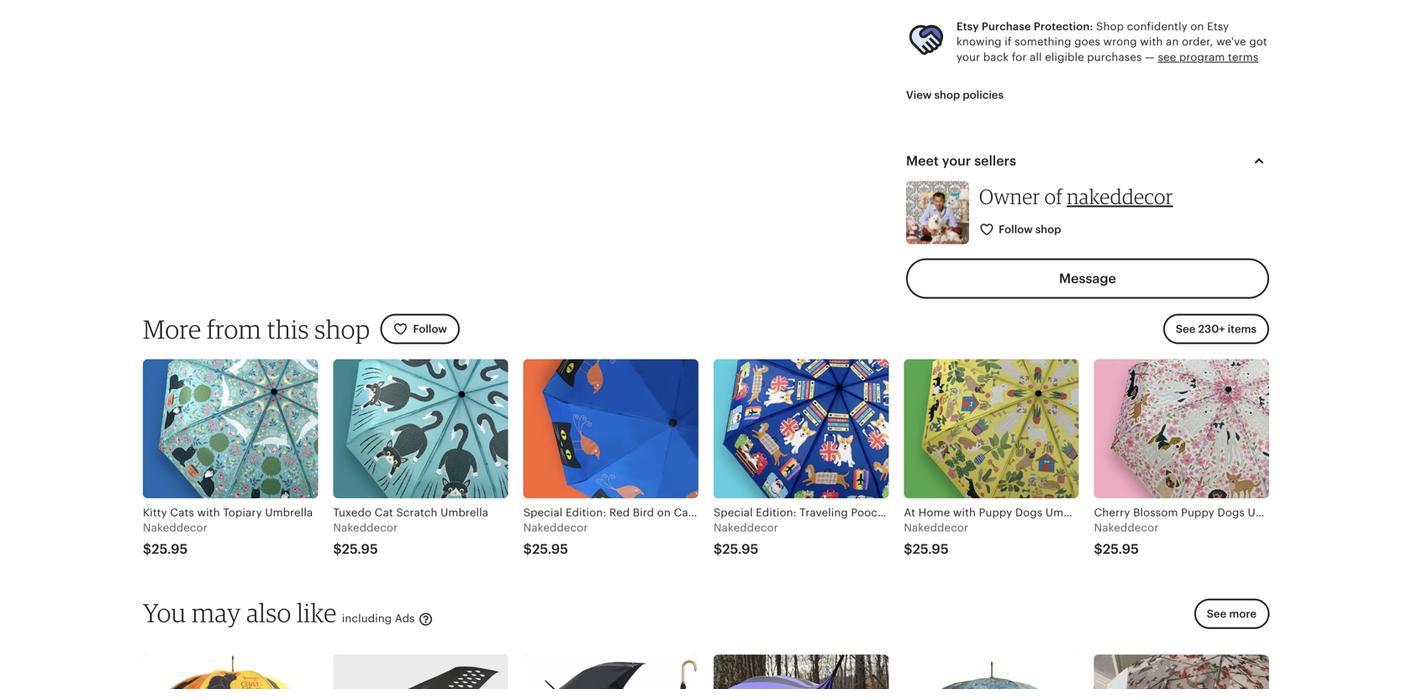 Task type: describe. For each thing, give the bounding box(es) containing it.
see 230+ items link
[[1163, 314, 1269, 344]]

terms
[[1228, 51, 1259, 63]]

goes
[[1075, 36, 1101, 48]]

purchase
[[982, 20, 1031, 33]]

batwing pagoda umbrella [black/purple striped] | pastel goth accessories | beetlejuice gift | summer goth | clowncore accessories | emo image
[[714, 655, 889, 689]]

6 25.95 from the left
[[1103, 542, 1139, 557]]

follow shop
[[999, 223, 1061, 236]]

2 vertical spatial shop
[[315, 314, 370, 345]]

view shop policies
[[906, 89, 1004, 101]]

see 230+ items
[[1176, 323, 1257, 335]]

25.95 inside special edition: red bird on cat umbrella nakeddecor $ 25.95
[[532, 542, 568, 557]]

nakeddecor $ 25.95 for cherry blossom puppy dogs umbrella with westie, chihuahua, greyhound, pug, dachshund and beagle image
[[1094, 522, 1159, 557]]

see more link
[[1189, 599, 1269, 640]]

cat inside tuxedo cat scratch umbrella nakeddecor $ 25.95
[[375, 507, 393, 519]]

order,
[[1182, 36, 1214, 48]]

shop for view
[[935, 89, 960, 101]]

wrong
[[1104, 36, 1137, 48]]

nakeddecor inside special edition: traveling pooches doggies umbrella nakeddecor $ 25.95
[[714, 522, 778, 534]]

see more button
[[1194, 599, 1269, 630]]

$ inside tuxedo cat scratch umbrella nakeddecor $ 25.95
[[333, 542, 342, 557]]

your inside dropdown button
[[942, 153, 971, 168]]

tuxedo
[[333, 507, 372, 519]]

etsy inside shop confidently on etsy knowing if something goes wrong with an order, we've got your back for all eligible purchases —
[[1207, 20, 1229, 33]]

nakeddecor $ 25.95 for at home with puppy dogs umbrella with westie, chihuahua, corgi. boston terrier, dachshund, pug, frenchie, labrador and beagle image
[[904, 522, 969, 557]]

edition: for $
[[756, 507, 797, 519]]

follow for follow
[[413, 323, 447, 335]]

for
[[1012, 51, 1027, 63]]

on inside special edition: red bird on cat umbrella nakeddecor $ 25.95
[[657, 507, 671, 519]]

view shop policies button
[[894, 80, 1016, 110]]

nakeddecor inside special edition: red bird on cat umbrella nakeddecor $ 25.95
[[523, 522, 588, 534]]

kitty cats with topiary umbrella nakeddecor $ 25.95
[[143, 507, 313, 557]]

umbrella inside tuxedo cat scratch umbrella nakeddecor $ 25.95
[[441, 507, 488, 519]]

see more
[[1207, 608, 1257, 621]]

doggies
[[900, 507, 943, 519]]

meet your sellers button
[[891, 141, 1285, 181]]

special edition: red bird on cat umbrella nakeddecor $ 25.95
[[523, 507, 743, 557]]

this
[[267, 314, 309, 345]]

special edition: red bird on cat umbrella image
[[523, 359, 699, 499]]

owner of nakeddecor
[[979, 184, 1173, 209]]

6 $ from the left
[[1094, 542, 1103, 557]]

also
[[246, 597, 291, 628]]

meet
[[906, 153, 939, 168]]

an
[[1166, 36, 1179, 48]]

see program terms
[[1158, 51, 1259, 63]]

follow button
[[380, 314, 460, 344]]

got
[[1250, 36, 1268, 48]]

kitty cats with topiary umbrella image
[[143, 359, 318, 499]]

cat inside special edition: red bird on cat umbrella nakeddecor $ 25.95
[[674, 507, 692, 519]]

see
[[1158, 51, 1177, 63]]

if
[[1005, 36, 1012, 48]]

5 $ from the left
[[904, 542, 913, 557]]

etsy purchase protection:
[[957, 20, 1093, 33]]

tuxedo cat scratch umbrella image
[[333, 359, 508, 499]]

25.95 inside kitty cats with topiary umbrella nakeddecor $ 25.95
[[152, 542, 188, 557]]

chat noir wooden stick rain umbrella image
[[143, 655, 318, 689]]

1 etsy from the left
[[957, 20, 979, 33]]

eligible
[[1045, 51, 1084, 63]]

protection:
[[1034, 20, 1093, 33]]

edition: for nakeddecor
[[566, 507, 606, 519]]

more from this shop
[[143, 314, 370, 345]]

umbrella inside special edition: traveling pooches doggies umbrella nakeddecor $ 25.95
[[946, 507, 994, 519]]

you
[[143, 597, 186, 628]]

$ inside special edition: red bird on cat umbrella nakeddecor $ 25.95
[[523, 542, 532, 557]]

cat painting umbrella/cat lovers/gift for mom image
[[1094, 655, 1269, 689]]

shop confidently on etsy knowing if something goes wrong with an order, we've got your back for all eligible purchases —
[[957, 20, 1268, 63]]

on inside shop confidently on etsy knowing if something goes wrong with an order, we've got your back for all eligible purchases —
[[1191, 20, 1204, 33]]

$ inside special edition: traveling pooches doggies umbrella nakeddecor $ 25.95
[[714, 542, 722, 557]]

special edition: traveling pooches doggies umbrella image
[[714, 359, 889, 499]]

message button
[[906, 258, 1269, 299]]

follow shop button
[[967, 214, 1076, 245]]

at home with puppy dogs umbrella with westie, chihuahua, corgi. boston terrier, dachshund, pug, frenchie, labrador and beagle image
[[904, 359, 1079, 499]]

with inside kitty cats with topiary umbrella nakeddecor $ 25.95
[[197, 507, 220, 519]]

follow for follow shop
[[999, 223, 1033, 236]]

red
[[609, 507, 630, 519]]

tuxedo cat scratch umbrella nakeddecor $ 25.95
[[333, 507, 488, 557]]



Task type: locate. For each thing, give the bounding box(es) containing it.
2 25.95 from the left
[[342, 542, 378, 557]]

cat
[[375, 507, 393, 519], [674, 507, 692, 519]]

cherry blossom puppy dogs umbrella with westie, chihuahua, greyhound, pug, dachshund and beagle image
[[1094, 359, 1269, 499]]

of
[[1045, 184, 1063, 209]]

your down knowing in the top of the page
[[957, 51, 980, 63]]

special
[[523, 507, 563, 519], [714, 507, 753, 519]]

shop right "this"
[[315, 314, 370, 345]]

with
[[1140, 36, 1163, 48], [197, 507, 220, 519]]

on
[[1191, 20, 1204, 33], [657, 507, 671, 519]]

knowing
[[957, 36, 1002, 48]]

25.95 inside tuxedo cat scratch umbrella nakeddecor $ 25.95
[[342, 542, 378, 557]]

1 horizontal spatial etsy
[[1207, 20, 1229, 33]]

2 umbrella from the left
[[441, 507, 488, 519]]

0 vertical spatial your
[[957, 51, 980, 63]]

your
[[957, 51, 980, 63], [942, 153, 971, 168]]

meet your sellers
[[906, 153, 1016, 168]]

etsy
[[957, 20, 979, 33], [1207, 20, 1229, 33]]

program
[[1180, 51, 1225, 63]]

0 horizontal spatial cat
[[375, 507, 393, 519]]

something
[[1015, 36, 1072, 48]]

edition: inside special edition: red bird on cat umbrella nakeddecor $ 25.95
[[566, 507, 606, 519]]

see for see more
[[1207, 608, 1227, 621]]

on right bird
[[657, 507, 671, 519]]

kitty
[[143, 507, 167, 519]]

shop inside "button"
[[1036, 223, 1061, 236]]

1 25.95 from the left
[[152, 542, 188, 557]]

0 horizontal spatial etsy
[[957, 20, 979, 33]]

1 cat from the left
[[375, 507, 393, 519]]

1 horizontal spatial nakeddecor $ 25.95
[[1094, 522, 1159, 557]]

view
[[906, 89, 932, 101]]

1 umbrella from the left
[[265, 507, 313, 519]]

cats
[[170, 507, 194, 519]]

1 horizontal spatial shop
[[935, 89, 960, 101]]

5 25.95 from the left
[[913, 542, 949, 557]]

your inside shop confidently on etsy knowing if something goes wrong with an order, we've got your back for all eligible purchases —
[[957, 51, 980, 63]]

1 vertical spatial shop
[[1036, 223, 1061, 236]]

0 horizontal spatial with
[[197, 507, 220, 519]]

1 horizontal spatial with
[[1140, 36, 1163, 48]]

all
[[1030, 51, 1042, 63]]

0 vertical spatial follow
[[999, 223, 1033, 236]]

—
[[1145, 51, 1155, 63]]

ads
[[395, 612, 415, 625]]

umbrella right scratch
[[441, 507, 488, 519]]

1 vertical spatial follow
[[413, 323, 447, 335]]

3 25.95 from the left
[[532, 542, 568, 557]]

with right cats
[[197, 507, 220, 519]]

1 horizontal spatial follow
[[999, 223, 1033, 236]]

real wood handle classic auto open stick umbrella with windproof system. windproof waterproof golf sized designer umbrella image
[[523, 655, 699, 689]]

1 vertical spatial with
[[197, 507, 220, 519]]

2 edition: from the left
[[756, 507, 797, 519]]

may
[[192, 597, 241, 628]]

umbrella inside kitty cats with topiary umbrella nakeddecor $ 25.95
[[265, 507, 313, 519]]

topiary
[[223, 507, 262, 519]]

1 edition: from the left
[[566, 507, 606, 519]]

nakeddecor link
[[1067, 184, 1173, 209]]

follow inside button
[[413, 323, 447, 335]]

see left more
[[1207, 608, 1227, 621]]

special for $
[[714, 507, 753, 519]]

with up —
[[1140, 36, 1163, 48]]

0 vertical spatial with
[[1140, 36, 1163, 48]]

scratch
[[396, 507, 438, 519]]

cat right 'tuxedo'
[[375, 507, 393, 519]]

bird
[[633, 507, 654, 519]]

special edition: traveling pooches doggies umbrella nakeddecor $ 25.95
[[714, 507, 994, 557]]

1 horizontal spatial see
[[1207, 608, 1227, 621]]

traveling
[[800, 507, 848, 519]]

umbrella
[[265, 507, 313, 519], [441, 507, 488, 519], [695, 507, 743, 519], [946, 507, 994, 519]]

shop inside button
[[935, 89, 960, 101]]

4 $ from the left
[[714, 542, 722, 557]]

shop down of
[[1036, 223, 1061, 236]]

1 horizontal spatial cat
[[674, 507, 692, 519]]

shop for follow
[[1036, 223, 1061, 236]]

see
[[1176, 323, 1196, 335], [1207, 608, 1227, 621]]

$ inside kitty cats with topiary umbrella nakeddecor $ 25.95
[[143, 542, 152, 557]]

1 horizontal spatial edition:
[[756, 507, 797, 519]]

nakeddecor inside kitty cats with topiary umbrella nakeddecor $ 25.95
[[143, 522, 208, 534]]

back
[[983, 51, 1009, 63]]

1 vertical spatial see
[[1207, 608, 1227, 621]]

25.95
[[152, 542, 188, 557], [342, 542, 378, 557], [532, 542, 568, 557], [722, 542, 759, 557], [913, 542, 949, 557], [1103, 542, 1139, 557]]

0 horizontal spatial edition:
[[566, 507, 606, 519]]

confidently
[[1127, 20, 1188, 33]]

umbrella right the 'topiary'
[[265, 507, 313, 519]]

0 horizontal spatial on
[[657, 507, 671, 519]]

0 vertical spatial on
[[1191, 20, 1204, 33]]

special inside special edition: red bird on cat umbrella nakeddecor $ 25.95
[[523, 507, 563, 519]]

1 nakeddecor $ 25.95 from the left
[[904, 522, 969, 557]]

0 vertical spatial shop
[[935, 89, 960, 101]]

2 special from the left
[[714, 507, 753, 519]]

etsy up knowing in the top of the page
[[957, 20, 979, 33]]

see inside button
[[1207, 608, 1227, 621]]

0 horizontal spatial special
[[523, 507, 563, 519]]

we've
[[1217, 36, 1247, 48]]

you may also like including ads
[[143, 597, 418, 628]]

on up order,
[[1191, 20, 1204, 33]]

more
[[143, 314, 201, 345]]

1 horizontal spatial special
[[714, 507, 753, 519]]

policies
[[963, 89, 1004, 101]]

2 horizontal spatial shop
[[1036, 223, 1061, 236]]

230+
[[1198, 323, 1225, 335]]

nakeddecor $ 25.95
[[904, 522, 969, 557], [1094, 522, 1159, 557]]

from
[[207, 314, 262, 345]]

3 umbrella from the left
[[695, 507, 743, 519]]

0 vertical spatial see
[[1176, 323, 1196, 335]]

purchases
[[1087, 51, 1142, 63]]

3 $ from the left
[[523, 542, 532, 557]]

1 vertical spatial your
[[942, 153, 971, 168]]

sellers
[[975, 153, 1016, 168]]

shop right view
[[935, 89, 960, 101]]

special for nakeddecor
[[523, 507, 563, 519]]

see left the "230+" at top right
[[1176, 323, 1196, 335]]

edition: inside special edition: traveling pooches doggies umbrella nakeddecor $ 25.95
[[756, 507, 797, 519]]

more
[[1229, 608, 1257, 621]]

owner
[[979, 184, 1040, 209]]

special inside special edition: traveling pooches doggies umbrella nakeddecor $ 25.95
[[714, 507, 753, 519]]

1 horizontal spatial on
[[1191, 20, 1204, 33]]

0 horizontal spatial shop
[[315, 314, 370, 345]]

0 horizontal spatial see
[[1176, 323, 1196, 335]]

25.95 inside special edition: traveling pooches doggies umbrella nakeddecor $ 25.95
[[722, 542, 759, 557]]

nakeddecor inside tuxedo cat scratch umbrella nakeddecor $ 25.95
[[333, 522, 398, 534]]

pooches
[[851, 507, 897, 519]]

4 umbrella from the left
[[946, 507, 994, 519]]

1 vertical spatial on
[[657, 507, 671, 519]]

edition:
[[566, 507, 606, 519], [756, 507, 797, 519]]

message
[[1059, 271, 1116, 286]]

2 cat from the left
[[674, 507, 692, 519]]

$
[[143, 542, 152, 557], [333, 542, 342, 557], [523, 542, 532, 557], [714, 542, 722, 557], [904, 542, 913, 557], [1094, 542, 1103, 557]]

shop
[[1096, 20, 1124, 33]]

see for see 230+ items
[[1176, 323, 1196, 335]]

2 $ from the left
[[333, 542, 342, 557]]

umbrella right bird
[[695, 507, 743, 519]]

edition: left traveling
[[756, 507, 797, 519]]

0 horizontal spatial nakeddecor $ 25.95
[[904, 522, 969, 557]]

color changing compact umbrella | changes color when wet | travel umbrella| umbrellas for rain | umbrellas & rain accessories image
[[333, 655, 508, 689]]

follow
[[999, 223, 1033, 236], [413, 323, 447, 335]]

1 $ from the left
[[143, 542, 152, 557]]

owner of <a href='https://www.etsy.com/shop/nakeddecor?ref=l2-about-shopname' class='wt-text-link'>nakeddecor</a> image
[[906, 181, 969, 244]]

umbrella right the doggies
[[946, 507, 994, 519]]

items
[[1228, 323, 1257, 335]]

nakeddecor
[[1067, 184, 1173, 209], [143, 522, 208, 534], [333, 522, 398, 534], [523, 522, 588, 534], [714, 522, 778, 534], [904, 522, 969, 534], [1094, 522, 1159, 534]]

cat right bird
[[674, 507, 692, 519]]

umbrella inside special edition: red bird on cat umbrella nakeddecor $ 25.95
[[695, 507, 743, 519]]

etsy up we've
[[1207, 20, 1229, 33]]

vincent van gogh's "blue irises" wooden stick rain umbrella image
[[904, 655, 1079, 689]]

shop
[[935, 89, 960, 101], [1036, 223, 1061, 236], [315, 314, 370, 345]]

4 25.95 from the left
[[722, 542, 759, 557]]

1 special from the left
[[523, 507, 563, 519]]

0 horizontal spatial follow
[[413, 323, 447, 335]]

like
[[297, 597, 337, 628]]

2 etsy from the left
[[1207, 20, 1229, 33]]

your right meet
[[942, 153, 971, 168]]

with inside shop confidently on etsy knowing if something goes wrong with an order, we've got your back for all eligible purchases —
[[1140, 36, 1163, 48]]

see program terms link
[[1158, 51, 1259, 63]]

including
[[342, 612, 392, 625]]

follow inside "button"
[[999, 223, 1033, 236]]

edition: left red
[[566, 507, 606, 519]]

2 nakeddecor $ 25.95 from the left
[[1094, 522, 1159, 557]]



Task type: vqa. For each thing, say whether or not it's contained in the screenshot.
1st nakeddecor $ 25.95
yes



